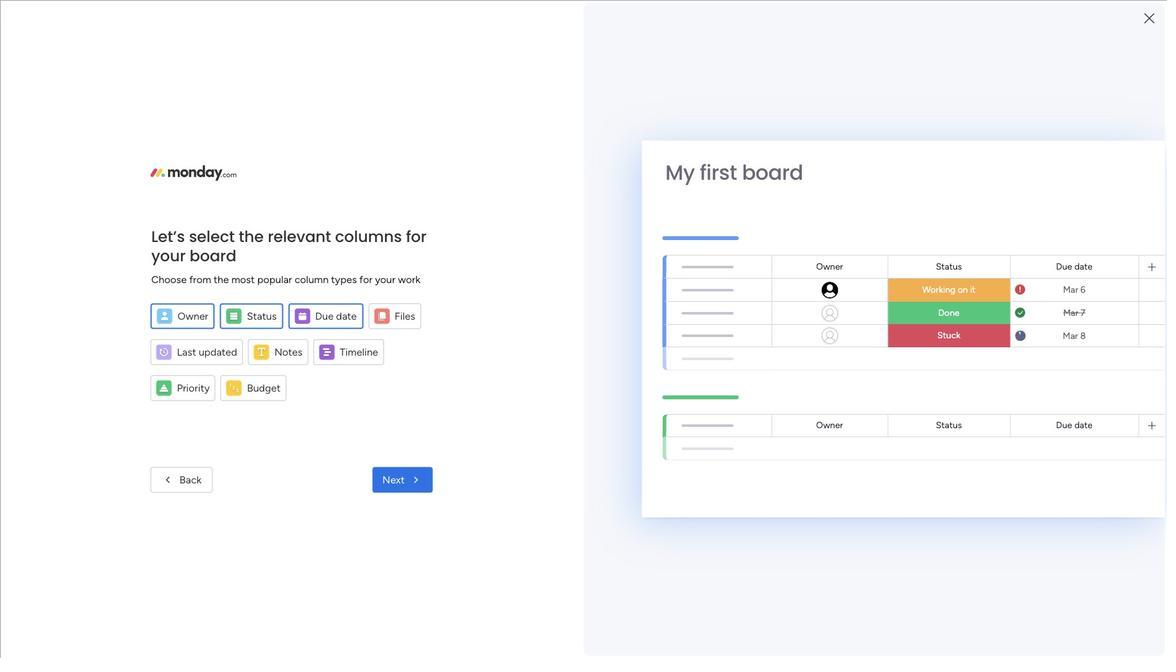 Task type: locate. For each thing, give the bounding box(es) containing it.
0 vertical spatial how
[[266, 164, 286, 176]]

1 vertical spatial status
[[247, 309, 277, 322]]

due inside button
[[315, 309, 334, 322]]

for right j
[[847, 366, 859, 377]]

co-
[[274, 219, 290, 231]]

relevant
[[268, 225, 331, 247]]

due date inside button
[[315, 309, 357, 322]]

our
[[268, 302, 283, 314], [1017, 457, 1030, 468]]

my for my first board
[[666, 158, 695, 187]]

1 vertical spatial the
[[214, 273, 229, 285]]

the inside let's select the relevant columns for your board
[[239, 225, 264, 247]]

board right first
[[742, 158, 804, 187]]

0 vertical spatial lottie animation element
[[580, 31, 941, 80]]

works
[[328, 164, 355, 176], [1092, 334, 1116, 345]]

2 horizontal spatial for
[[847, 366, 859, 377]]

due date up experts
[[1057, 420, 1093, 431]]

0 horizontal spatial the
[[214, 273, 229, 285]]

lottie animation image
[[580, 31, 941, 80], [0, 528, 164, 658]]

date up experts
[[1075, 420, 1093, 431]]

tasks left and
[[539, 492, 563, 504]]

notes
[[275, 345, 303, 358]]

2 horizontal spatial learn
[[994, 334, 1016, 345]]

board up the from
[[190, 245, 237, 266]]

0 horizontal spatial lottie animation image
[[0, 528, 164, 658]]

0 vertical spatial the
[[239, 225, 264, 247]]

get
[[980, 282, 996, 295]]

our inside the contact sales element
[[1017, 457, 1030, 468]]

meet
[[994, 457, 1015, 468]]

date down templates
[[1075, 261, 1093, 272]]

your
[[151, 245, 186, 266], [375, 273, 396, 285]]

1 vertical spatial my
[[229, 365, 246, 379]]

0 horizontal spatial works
[[328, 164, 355, 176]]

1 vertical spatial due date
[[315, 309, 357, 322]]

learn
[[238, 164, 264, 176], [943, 282, 969, 295], [994, 334, 1016, 345]]

back
[[180, 474, 202, 486]]

my private tasks
[[229, 365, 317, 379]]

learn & get inspired
[[943, 282, 1035, 295]]

0 vertical spatial our
[[268, 302, 283, 314]]

works right monday
[[328, 164, 355, 176]]

due down templates
[[1057, 261, 1073, 272]]

next button
[[372, 467, 433, 493]]

learn down getting
[[994, 334, 1016, 345]]

tasks down notes
[[289, 365, 317, 379]]

0 horizontal spatial tasks
[[289, 365, 317, 379]]

progress bar
[[810, 110, 824, 115]]

last updated
[[177, 345, 237, 358]]

for right types
[[360, 273, 373, 285]]

last updated button
[[151, 339, 243, 365]]

let's
[[151, 225, 185, 247]]

mobile
[[285, 302, 316, 314]]

due
[[1057, 261, 1073, 272], [315, 309, 334, 322], [1057, 420, 1073, 431]]

the right the from
[[214, 273, 229, 285]]

1 horizontal spatial our
[[1017, 457, 1030, 468]]

due date down templates
[[1057, 261, 1093, 272]]

due down notifications
[[315, 309, 334, 322]]

private
[[249, 365, 286, 379]]

&
[[971, 282, 978, 295]]

1 vertical spatial how
[[1018, 334, 1035, 345]]

1 horizontal spatial learn
[[943, 282, 969, 295]]

1 vertical spatial tasks
[[539, 492, 563, 504]]

owner inside button
[[178, 309, 209, 322]]

1 vertical spatial board
[[190, 245, 237, 266]]

1 horizontal spatial board
[[742, 158, 804, 187]]

your left work
[[375, 273, 396, 285]]

how
[[266, 164, 286, 176], [1018, 334, 1035, 345]]

0 vertical spatial due date
[[1057, 261, 1093, 272]]

my
[[666, 158, 695, 187], [229, 365, 246, 379]]

here
[[633, 492, 653, 504]]

0 vertical spatial for
[[406, 225, 427, 247]]

date
[[1075, 261, 1093, 272], [336, 309, 357, 322], [1075, 420, 1093, 431]]

0 horizontal spatial for
[[360, 273, 373, 285]]

tasks for private
[[289, 365, 317, 379]]

due date
[[1057, 261, 1093, 272], [315, 309, 357, 322], [1057, 420, 1093, 431]]

1 horizontal spatial my
[[666, 158, 695, 187]]

logo image
[[151, 165, 237, 181]]

kendall parks image
[[1132, 5, 1152, 26]]

2 vertical spatial for
[[847, 366, 859, 377]]

lottie animation element
[[580, 31, 941, 80], [0, 528, 164, 658]]

my right close my private tasks image
[[229, 365, 246, 379]]

choose from the most popular column types for your work
[[151, 273, 421, 285]]

board
[[742, 158, 804, 187], [190, 245, 237, 266]]

your up choose
[[151, 245, 186, 266]]

0 vertical spatial lottie animation image
[[580, 31, 941, 80]]

choose
[[151, 273, 187, 285]]

board inside let's select the relevant columns for your board
[[190, 245, 237, 266]]

2 vertical spatial owner
[[817, 420, 844, 431]]

owner button
[[151, 303, 215, 329]]

0 horizontal spatial board
[[190, 245, 237, 266]]

tasks
[[289, 365, 317, 379], [539, 492, 563, 504]]

works inside getting started learn how monday.com works
[[1092, 334, 1116, 345]]

1 vertical spatial learn
[[943, 282, 969, 295]]

0 horizontal spatial lottie animation element
[[0, 528, 164, 658]]

quick
[[861, 366, 883, 377]]

1 vertical spatial our
[[1017, 457, 1030, 468]]

2 vertical spatial due date
[[1057, 420, 1093, 431]]

1 vertical spatial owner
[[178, 309, 209, 322]]

0 vertical spatial your
[[151, 245, 186, 266]]

explore templates
[[998, 241, 1081, 253]]

explore templates button
[[951, 234, 1128, 260]]

1 vertical spatial works
[[1092, 334, 1116, 345]]

date inside button
[[336, 309, 357, 322]]

0 vertical spatial status
[[937, 261, 963, 272]]

0 vertical spatial learn
[[238, 164, 264, 176]]

our for sales
[[1017, 457, 1030, 468]]

how down started
[[1018, 334, 1035, 345]]

started
[[1028, 320, 1058, 331]]

1 horizontal spatial the
[[239, 225, 264, 247]]

notifications
[[311, 274, 369, 286]]

0 vertical spatial date
[[1075, 261, 1093, 272]]

work
[[398, 273, 421, 285]]

how left monday
[[266, 164, 286, 176]]

contact sales element
[[943, 430, 1136, 481]]

list box
[[0, 150, 164, 348]]

2 vertical spatial date
[[1075, 420, 1093, 431]]

help center element
[[943, 368, 1136, 420]]

due date down notifications
[[315, 309, 357, 322]]

0 horizontal spatial my
[[229, 365, 246, 379]]

inspired
[[999, 282, 1035, 295]]

1 vertical spatial your
[[375, 273, 396, 285]]

install
[[238, 302, 265, 314]]

priority
[[177, 381, 210, 394]]

0 vertical spatial tasks
[[289, 365, 317, 379]]

templates
[[1035, 241, 1081, 253]]

works right the monday.com
[[1092, 334, 1116, 345]]

learn for learn & get inspired
[[943, 282, 969, 295]]

getting started element
[[943, 307, 1136, 358]]

budget
[[247, 381, 281, 394]]

track
[[470, 492, 495, 504]]

0 horizontal spatial your
[[151, 245, 186, 266]]

install our mobile app
[[238, 302, 336, 314]]

1 horizontal spatial works
[[1092, 334, 1116, 345]]

0 vertical spatial my
[[666, 158, 695, 187]]

our left sales
[[1017, 457, 1030, 468]]

1 vertical spatial date
[[336, 309, 357, 322]]

my left first
[[666, 158, 695, 187]]

our right install
[[268, 302, 283, 314]]

learn up invite
[[238, 164, 264, 176]]

for
[[406, 225, 427, 247], [360, 273, 373, 285], [847, 366, 859, 377]]

due up experts
[[1057, 420, 1073, 431]]

updated
[[199, 345, 237, 358]]

1 horizontal spatial tasks
[[539, 492, 563, 504]]

0 vertical spatial works
[[328, 164, 355, 176]]

monday
[[288, 164, 325, 176]]

1 horizontal spatial how
[[1018, 334, 1035, 345]]

for up work
[[406, 225, 427, 247]]

0 vertical spatial board
[[742, 158, 804, 187]]

the for relevant
[[239, 225, 264, 247]]

2 vertical spatial status
[[937, 420, 963, 431]]

learn left &
[[943, 282, 969, 295]]

how inside getting started learn how monday.com works
[[1018, 334, 1035, 345]]

1 horizontal spatial for
[[406, 225, 427, 247]]

0 horizontal spatial learn
[[238, 164, 264, 176]]

the
[[239, 225, 264, 247], [214, 273, 229, 285]]

explore
[[998, 241, 1032, 253]]

date right app
[[336, 309, 357, 322]]

1 vertical spatial due
[[315, 309, 334, 322]]

the for most
[[214, 273, 229, 285]]

timeline
[[340, 345, 378, 358]]

reminders
[[585, 492, 630, 504]]

your inside let's select the relevant columns for your board
[[151, 245, 186, 266]]

option
[[0, 152, 164, 154]]

new task button
[[529, 516, 595, 537], [529, 516, 595, 537]]

status
[[937, 261, 963, 272], [247, 309, 277, 322], [937, 420, 963, 431]]

0 vertical spatial due
[[1057, 261, 1073, 272]]

1 horizontal spatial lottie animation image
[[580, 31, 941, 80]]

the left a
[[239, 225, 264, 247]]

owner
[[817, 261, 844, 272], [178, 309, 209, 322], [817, 420, 844, 431]]

enable
[[238, 274, 269, 286]]

2 vertical spatial learn
[[994, 334, 1016, 345]]

0 horizontal spatial our
[[268, 302, 283, 314]]



Task type: vqa. For each thing, say whether or not it's contained in the screenshot.
the top 'how'
yes



Task type: describe. For each thing, give the bounding box(es) containing it.
first
[[700, 158, 737, 187]]

popular
[[257, 273, 292, 285]]

learn inside getting started learn how monday.com works
[[994, 334, 1016, 345]]

last
[[177, 345, 196, 358]]

access
[[885, 366, 912, 377]]

1 horizontal spatial your
[[375, 273, 396, 285]]

files
[[395, 309, 416, 322]]

experts
[[1054, 457, 1084, 468]]

and
[[565, 492, 582, 504]]

builder
[[290, 219, 321, 231]]

0 horizontal spatial how
[[266, 164, 286, 176]]

back button
[[151, 467, 213, 493]]

+
[[825, 367, 831, 378]]

most
[[232, 273, 255, 285]]

monday.com
[[1038, 334, 1090, 345]]

for quick access
[[847, 366, 912, 377]]

from
[[189, 273, 211, 285]]

task
[[573, 521, 590, 532]]

learn for learn how monday works
[[238, 164, 264, 176]]

files button
[[369, 303, 421, 329]]

track personal tasks and reminders here
[[470, 492, 653, 504]]

1 vertical spatial for
[[360, 273, 373, 285]]

select
[[189, 225, 235, 247]]

getting
[[994, 320, 1026, 331]]

invite
[[238, 219, 264, 231]]

illustration image
[[644, 130, 837, 323]]

new task
[[552, 521, 590, 532]]

column
[[295, 273, 329, 285]]

learn how monday works
[[238, 164, 355, 176]]

close my private tasks image
[[211, 364, 227, 379]]

next
[[383, 474, 405, 486]]

status button
[[220, 303, 283, 329]]

types
[[331, 273, 357, 285]]

notes button
[[248, 339, 309, 365]]

use
[[789, 366, 804, 377]]

timeline button
[[314, 339, 384, 365]]

let's select the relevant columns for your board
[[151, 225, 427, 266]]

my first board
[[666, 158, 804, 187]]

new
[[552, 521, 571, 532]]

personal
[[497, 492, 536, 504]]

for inside let's select the relevant columns for your board
[[406, 225, 427, 247]]

1 vertical spatial lottie animation element
[[0, 528, 164, 658]]

tasks for personal
[[539, 492, 563, 504]]

budget button
[[221, 375, 286, 401]]

quick search results list box
[[211, 620, 912, 658]]

our for mobile
[[268, 302, 283, 314]]

getting started learn how monday.com works
[[994, 320, 1116, 345]]

enable desktop notifications
[[238, 274, 369, 286]]

invite a co-builder
[[238, 219, 321, 231]]

j
[[838, 367, 840, 378]]

1 horizontal spatial lottie animation element
[[580, 31, 941, 80]]

desktop
[[272, 274, 309, 286]]

1 vertical spatial lottie animation image
[[0, 528, 164, 658]]

columns
[[335, 225, 402, 247]]

status inside button
[[247, 309, 277, 322]]

0 vertical spatial owner
[[817, 261, 844, 272]]

⌘ +
[[810, 367, 831, 378]]

sales
[[1032, 457, 1052, 468]]

a
[[266, 219, 272, 231]]

due date button
[[288, 303, 363, 329]]

my for my private tasks
[[229, 365, 246, 379]]

priority button
[[151, 375, 216, 401]]

2 vertical spatial due
[[1057, 420, 1073, 431]]

app
[[319, 302, 336, 314]]

meet our sales experts
[[994, 457, 1084, 468]]

templates image image
[[955, 97, 1124, 186]]

⌘
[[810, 367, 819, 378]]



